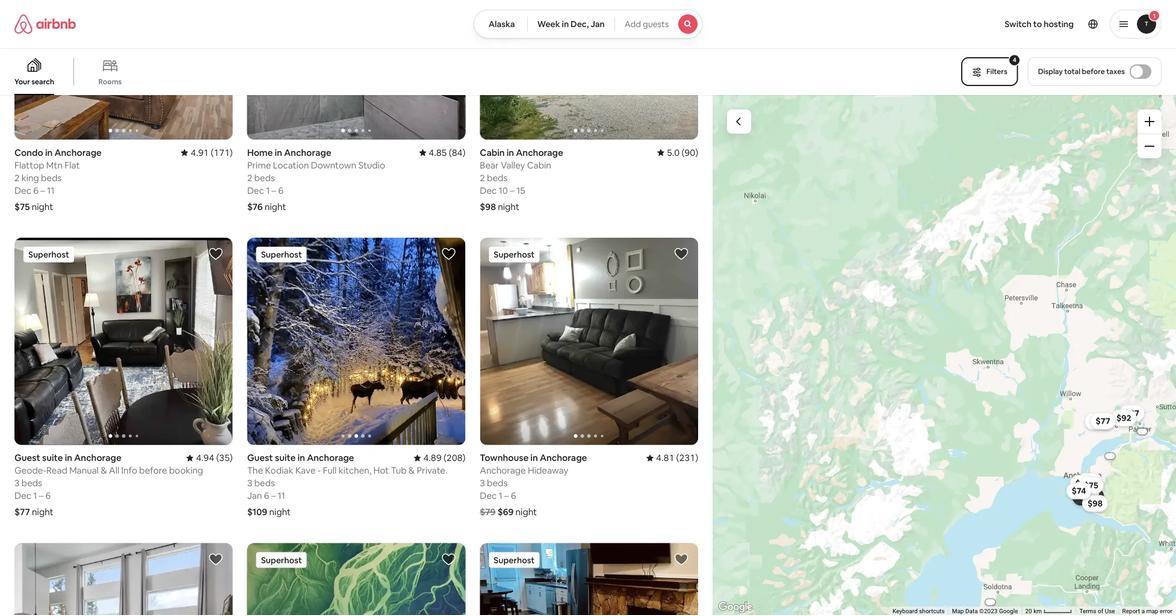 Task type: locate. For each thing, give the bounding box(es) containing it.
home in anchorage prime location downtown studio 2 beds dec 1 – 6 $76 night
[[247, 147, 385, 212]]

anchorage inside guest suite in anchorage geode-read manual & all info before booking 3 beds dec 1 – 6 $77 night
[[74, 452, 121, 464]]

2 3 from the left
[[247, 477, 252, 489]]

1 horizontal spatial before
[[1082, 67, 1105, 76]]

3 down the
[[247, 477, 252, 489]]

night inside townhouse in anchorage anchorage hideaway 3 beds dec 1 – 6 $79 $69 night
[[516, 506, 537, 518]]

0 vertical spatial $75
[[14, 201, 30, 212]]

before
[[1082, 67, 1105, 76], [139, 465, 167, 476]]

beds down townhouse
[[487, 477, 508, 489]]

1 & from the left
[[101, 465, 107, 476]]

& right tub
[[409, 465, 415, 476]]

in
[[562, 19, 569, 29], [45, 147, 53, 158], [275, 147, 282, 158], [507, 147, 514, 158], [65, 452, 72, 464], [298, 452, 305, 464], [530, 452, 538, 464]]

add to wishlist: townhouse in anchorage image
[[674, 247, 689, 261]]

20
[[1025, 608, 1032, 615]]

– inside townhouse in anchorage anchorage hideaway 3 beds dec 1 – 6 $79 $69 night
[[504, 490, 509, 502]]

$98 inside "cabin in anchorage bear valley cabin 2 beds dec 10 – 15 $98 night"
[[480, 201, 496, 213]]

15
[[516, 185, 525, 196]]

dec inside guest suite in anchorage geode-read manual & all info before booking 3 beds dec 1 – 6 $77 night
[[14, 490, 31, 502]]

1 guest from the left
[[14, 452, 40, 464]]

google image
[[716, 599, 755, 615]]

beds down the
[[254, 477, 275, 489]]

$98
[[480, 201, 496, 213], [1088, 498, 1103, 509]]

display total before taxes button
[[1028, 57, 1162, 86]]

4.91
[[191, 147, 209, 158]]

$69
[[1082, 476, 1097, 487], [498, 506, 514, 518]]

read
[[46, 465, 67, 476]]

guest suite in anchorage the kodiak kave - full kitchen, hot tub & private. 3 beds jan 6 – 11 $109 night
[[247, 452, 447, 518]]

guest inside guest suite in anchorage geode-read manual & all info before booking 3 beds dec 1 – 6 $77 night
[[14, 452, 40, 464]]

1 horizontal spatial 3
[[247, 477, 252, 489]]

guest inside "guest suite in anchorage the kodiak kave - full kitchen, hot tub & private. 3 beds jan 6 – 11 $109 night"
[[247, 452, 273, 464]]

in for condo
[[45, 147, 53, 158]]

in inside condo in anchorage flattop mtn flat 2 king beds dec 6 – 11 $75 night
[[45, 147, 53, 158]]

0 horizontal spatial $98
[[480, 201, 496, 213]]

studio
[[358, 159, 385, 171]]

0 vertical spatial $98
[[480, 201, 496, 213]]

3
[[14, 477, 20, 489], [247, 477, 252, 489], [480, 477, 485, 489]]

hideaway
[[528, 465, 568, 476]]

before inside guest suite in anchorage geode-read manual & all info before booking 3 beds dec 1 – 6 $77 night
[[139, 465, 167, 476]]

1 vertical spatial jan
[[247, 490, 262, 502]]

condo
[[14, 147, 43, 158]]

4.94 (35)
[[196, 452, 233, 464]]

1 horizontal spatial guest
[[247, 452, 273, 464]]

0 horizontal spatial before
[[139, 465, 167, 476]]

dec down king
[[14, 185, 31, 196]]

shortcuts
[[919, 608, 945, 615]]

$79
[[480, 506, 496, 518]]

anchorage inside home in anchorage prime location downtown studio 2 beds dec 1 – 6 $76 night
[[284, 147, 331, 158]]

2 & from the left
[[409, 465, 415, 476]]

0 horizontal spatial suite
[[42, 452, 63, 464]]

$77 for $77 $109
[[1079, 486, 1094, 497]]

2 inside "cabin in anchorage bear valley cabin 2 beds dec 10 – 15 $98 night"
[[480, 172, 485, 184]]

1 horizontal spatial $77
[[1079, 486, 1094, 497]]

0 horizontal spatial 11
[[47, 185, 54, 196]]

$77 inside guest suite in anchorage geode-read manual & all info before booking 3 beds dec 1 – 6 $77 night
[[14, 506, 30, 518]]

$98 button
[[1082, 495, 1108, 512]]

0 horizontal spatial 2
[[14, 172, 20, 184]]

1 suite from the left
[[42, 452, 63, 464]]

guest up the
[[247, 452, 273, 464]]

1 button
[[1110, 10, 1162, 39]]

error
[[1160, 608, 1172, 615]]

$69 inside $69 button
[[1082, 476, 1097, 487]]

1 inside dropdown button
[[1153, 12, 1156, 20]]

dec inside condo in anchorage flattop mtn flat 2 king beds dec 6 – 11 $75 night
[[14, 185, 31, 196]]

4.85
[[429, 147, 447, 158]]

in for cabin
[[507, 147, 514, 158]]

night down 10 in the left top of the page
[[498, 201, 519, 213]]

suite up read
[[42, 452, 63, 464]]

– down location
[[272, 185, 276, 196]]

of
[[1098, 608, 1103, 615]]

2 suite from the left
[[275, 452, 296, 464]]

anchorage inside "cabin in anchorage bear valley cabin 2 beds dec 10 – 15 $98 night"
[[516, 147, 563, 158]]

6 down location
[[278, 185, 283, 196]]

3 down 'geode-'
[[14, 477, 20, 489]]

anchorage up valley
[[516, 147, 563, 158]]

0 horizontal spatial guest
[[14, 452, 40, 464]]

in left dec,
[[562, 19, 569, 29]]

0 vertical spatial cabin
[[480, 147, 505, 158]]

in for home
[[275, 147, 282, 158]]

zoom in image
[[1145, 117, 1154, 126]]

beds down prime
[[254, 172, 275, 184]]

6 down kodiak at bottom left
[[264, 490, 269, 502]]

1 horizontal spatial 11
[[278, 490, 285, 502]]

beds inside home in anchorage prime location downtown studio 2 beds dec 1 – 6 $76 night
[[254, 172, 275, 184]]

dec inside "cabin in anchorage bear valley cabin 2 beds dec 10 – 15 $98 night"
[[480, 185, 497, 196]]

night down kodiak at bottom left
[[269, 506, 291, 518]]

5.0
[[667, 147, 680, 158]]

2 for 2 king beds
[[14, 172, 20, 184]]

– inside condo in anchorage flattop mtn flat 2 king beds dec 6 – 11 $75 night
[[40, 185, 45, 196]]

&
[[101, 465, 107, 476], [409, 465, 415, 476]]

0 horizontal spatial $76
[[247, 201, 263, 212]]

5.0 out of 5 average rating,  90 reviews image
[[657, 147, 698, 158]]

0 vertical spatial $69
[[1082, 476, 1097, 487]]

0 vertical spatial 11
[[47, 185, 54, 196]]

1 horizontal spatial suite
[[275, 452, 296, 464]]

$77
[[1096, 416, 1110, 426], [1079, 486, 1094, 497], [14, 506, 30, 518]]

jan right dec,
[[591, 19, 605, 29]]

4.81 out of 5 average rating,  231 reviews image
[[646, 452, 698, 464]]

1 2 from the left
[[14, 172, 20, 184]]

info
[[121, 465, 137, 476]]

alaska button
[[474, 10, 528, 39]]

2 horizontal spatial $77
[[1096, 416, 1110, 426]]

cabin in anchorage bear valley cabin 2 beds dec 10 – 15 $98 night
[[480, 147, 563, 213]]

$109 button
[[1073, 488, 1103, 505]]

0 vertical spatial $109
[[1079, 491, 1098, 502]]

week in dec, jan button
[[527, 10, 615, 39]]

in inside townhouse in anchorage anchorage hideaway 3 beds dec 1 – 6 $79 $69 night
[[530, 452, 538, 464]]

night inside guest suite in anchorage geode-read manual & all info before booking 3 beds dec 1 – 6 $77 night
[[32, 506, 53, 518]]

& left all
[[101, 465, 107, 476]]

4
[[1013, 56, 1016, 64]]

report a map error link
[[1122, 608, 1172, 615]]

in up kave
[[298, 452, 305, 464]]

before right the info on the left bottom
[[139, 465, 167, 476]]

2 horizontal spatial 3
[[480, 477, 485, 489]]

beds down 'geode-'
[[22, 477, 42, 489]]

2 horizontal spatial 2
[[480, 172, 485, 184]]

the
[[247, 465, 263, 476]]

$74 button
[[1066, 483, 1091, 499]]

in up valley
[[507, 147, 514, 158]]

in up mtn
[[45, 147, 53, 158]]

0 horizontal spatial $77
[[14, 506, 30, 518]]

– down 'geode-'
[[39, 490, 43, 502]]

dec inside townhouse in anchorage anchorage hideaway 3 beds dec 1 – 6 $79 $69 night
[[480, 490, 497, 502]]

jan
[[591, 19, 605, 29], [247, 490, 262, 502]]

6 inside home in anchorage prime location downtown studio 2 beds dec 1 – 6 $76 night
[[278, 185, 283, 196]]

in up location
[[275, 147, 282, 158]]

11 inside condo in anchorage flattop mtn flat 2 king beds dec 6 – 11 $75 night
[[47, 185, 54, 196]]

2 inside condo in anchorage flattop mtn flat 2 king beds dec 6 – 11 $75 night
[[14, 172, 20, 184]]

week
[[537, 19, 560, 29]]

dec left 10 in the left top of the page
[[480, 185, 497, 196]]

add to wishlist: home in wasilla image
[[209, 552, 223, 567]]

in up read
[[65, 452, 72, 464]]

kitchen,
[[339, 465, 371, 476]]

night down 'geode-'
[[32, 506, 53, 518]]

night down location
[[265, 201, 286, 212]]

4.85 out of 5 average rating,  84 reviews image
[[419, 147, 465, 158]]

0 vertical spatial $76
[[247, 201, 263, 212]]

in up hideaway
[[530, 452, 538, 464]]

– down townhouse
[[504, 490, 509, 502]]

$92
[[1116, 413, 1131, 423]]

$75
[[14, 201, 30, 212], [1084, 480, 1098, 491]]

none search field containing alaska
[[474, 10, 702, 39]]

jan inside "guest suite in anchorage the kodiak kave - full kitchen, hot tub & private. 3 beds jan 6 – 11 $109 night"
[[247, 490, 262, 502]]

4.85 (84)
[[429, 147, 465, 158]]

km
[[1033, 608, 1042, 615]]

terms
[[1079, 608, 1096, 615]]

0 horizontal spatial &
[[101, 465, 107, 476]]

11 inside "guest suite in anchorage the kodiak kave - full kitchen, hot tub & private. 3 beds jan 6 – 11 $109 night"
[[278, 490, 285, 502]]

switch to hosting link
[[997, 11, 1081, 37]]

1 horizontal spatial jan
[[591, 19, 605, 29]]

2 down bear
[[480, 172, 485, 184]]

1
[[1153, 12, 1156, 20], [266, 185, 270, 196], [33, 490, 37, 502], [499, 490, 502, 502]]

3 2 from the left
[[480, 172, 485, 184]]

jan down the
[[247, 490, 262, 502]]

– down kodiak at bottom left
[[271, 490, 276, 502]]

None search field
[[474, 10, 702, 39]]

anchorage up manual
[[74, 452, 121, 464]]

– left 15
[[510, 185, 514, 196]]

dec down prime
[[247, 185, 264, 196]]

beds up 10 in the left top of the page
[[487, 172, 508, 184]]

2 inside home in anchorage prime location downtown studio 2 beds dec 1 – 6 $76 night
[[247, 172, 252, 184]]

in inside home in anchorage prime location downtown studio 2 beds dec 1 – 6 $76 night
[[275, 147, 282, 158]]

$76 button
[[1070, 475, 1095, 492]]

in for townhouse
[[530, 452, 538, 464]]

0 vertical spatial before
[[1082, 67, 1105, 76]]

anchorage up the flat
[[54, 147, 102, 158]]

group
[[14, 238, 233, 445], [29, 238, 466, 445], [480, 238, 698, 445], [14, 543, 233, 615], [247, 543, 465, 615], [480, 543, 698, 615]]

anchorage down townhouse
[[480, 465, 526, 476]]

$69 button
[[1077, 473, 1103, 490]]

$109
[[1079, 491, 1098, 502], [247, 506, 267, 518]]

1 vertical spatial $109
[[247, 506, 267, 518]]

your
[[14, 77, 30, 86]]

1 vertical spatial $69
[[498, 506, 514, 518]]

use
[[1105, 608, 1115, 615]]

suite inside guest suite in anchorage geode-read manual & all info before booking 3 beds dec 1 – 6 $77 night
[[42, 452, 63, 464]]

– down the flattop
[[40, 185, 45, 196]]

6 down king
[[33, 185, 39, 196]]

1 vertical spatial $77
[[1079, 486, 1094, 497]]

cabin
[[480, 147, 505, 158], [527, 159, 551, 171]]

dec down 'geode-'
[[14, 490, 31, 502]]

dec,
[[571, 19, 589, 29]]

townhouse in anchorage anchorage hideaway 3 beds dec 1 – 6 $79 $69 night
[[480, 452, 587, 518]]

anchorage up location
[[284, 147, 331, 158]]

6 down read
[[45, 490, 51, 502]]

add to wishlist: guest suite in anchorage image
[[209, 247, 223, 261]]

11 down mtn
[[47, 185, 54, 196]]

2 down prime
[[247, 172, 252, 184]]

in inside button
[[562, 19, 569, 29]]

$109 inside the google map
showing 20 stays. 'region'
[[1079, 491, 1098, 502]]

0 horizontal spatial $75
[[14, 201, 30, 212]]

guest up 'geode-'
[[14, 452, 40, 464]]

2 vertical spatial $77
[[14, 506, 30, 518]]

1 horizontal spatial 2
[[247, 172, 252, 184]]

report
[[1122, 608, 1140, 615]]

guest for the
[[247, 452, 273, 464]]

anchorage
[[54, 147, 102, 158], [284, 147, 331, 158], [516, 147, 563, 158], [74, 452, 121, 464], [307, 452, 354, 464], [540, 452, 587, 464], [480, 465, 526, 476]]

guests
[[643, 19, 669, 29]]

1 vertical spatial $76
[[1075, 478, 1090, 489]]

1 horizontal spatial $75
[[1084, 480, 1098, 491]]

0 vertical spatial jan
[[591, 19, 605, 29]]

1 3 from the left
[[14, 477, 20, 489]]

1 horizontal spatial cabin
[[527, 159, 551, 171]]

4.89 out of 5 average rating,  208 reviews image
[[414, 452, 465, 464]]

before right total
[[1082, 67, 1105, 76]]

night right '$79'
[[516, 506, 537, 518]]

anchorage up 'full'
[[307, 452, 354, 464]]

1 vertical spatial 11
[[278, 490, 285, 502]]

0 vertical spatial $77
[[1096, 416, 1110, 426]]

night inside condo in anchorage flattop mtn flat 2 king beds dec 6 – 11 $75 night
[[32, 201, 53, 212]]

1 vertical spatial $75
[[1084, 480, 1098, 491]]

total
[[1064, 67, 1080, 76]]

suite inside "guest suite in anchorage the kodiak kave - full kitchen, hot tub & private. 3 beds jan 6 – 11 $109 night"
[[275, 452, 296, 464]]

hosting
[[1044, 19, 1074, 29]]

–
[[40, 185, 45, 196], [272, 185, 276, 196], [510, 185, 514, 196], [39, 490, 43, 502], [271, 490, 276, 502], [504, 490, 509, 502]]

4.94 out of 5 average rating,  35 reviews image
[[186, 452, 233, 464]]

night
[[32, 201, 53, 212], [265, 201, 286, 212], [498, 201, 519, 213], [32, 506, 53, 518], [269, 506, 291, 518], [516, 506, 537, 518]]

dec up '$79'
[[480, 490, 497, 502]]

beds down mtn
[[41, 172, 62, 184]]

11 down kodiak at bottom left
[[278, 490, 285, 502]]

(90)
[[682, 147, 698, 158]]

2 2 from the left
[[247, 172, 252, 184]]

kodiak
[[265, 465, 293, 476]]

$77 for $77
[[1096, 416, 1110, 426]]

3 3 from the left
[[480, 477, 485, 489]]

full
[[323, 465, 337, 476]]

guest for geode-
[[14, 452, 40, 464]]

location
[[273, 159, 309, 171]]

1 vertical spatial before
[[139, 465, 167, 476]]

$76 inside home in anchorage prime location downtown studio 2 beds dec 1 – 6 $76 night
[[247, 201, 263, 212]]

keyboard shortcuts button
[[893, 607, 945, 615]]

add to wishlist: home in anchorage image
[[674, 552, 689, 567]]

in inside "cabin in anchorage bear valley cabin 2 beds dec 10 – 15 $98 night"
[[507, 147, 514, 158]]

map data ©2023 google
[[952, 608, 1018, 615]]

6
[[33, 185, 39, 196], [278, 185, 283, 196], [45, 490, 51, 502], [264, 490, 269, 502], [511, 490, 516, 502]]

beds
[[41, 172, 62, 184], [254, 172, 275, 184], [487, 172, 508, 184], [22, 477, 42, 489], [254, 477, 275, 489], [487, 477, 508, 489]]

cabin up bear
[[480, 147, 505, 158]]

1 horizontal spatial &
[[409, 465, 415, 476]]

$105 button
[[1085, 413, 1114, 430]]

geode-
[[14, 465, 46, 476]]

cabin right valley
[[527, 159, 551, 171]]

3 up '$79'
[[480, 477, 485, 489]]

night down king
[[32, 201, 53, 212]]

1 horizontal spatial $76
[[1075, 478, 1090, 489]]

1 horizontal spatial $109
[[1079, 491, 1098, 502]]

6 down townhouse
[[511, 490, 516, 502]]

2 left king
[[14, 172, 20, 184]]

0 horizontal spatial 3
[[14, 477, 20, 489]]

filters
[[987, 67, 1007, 76]]

2 guest from the left
[[247, 452, 273, 464]]

$98 inside $76 $98
[[1088, 498, 1103, 509]]

$88 button
[[1074, 482, 1100, 499]]

1 horizontal spatial $69
[[1082, 476, 1097, 487]]

0 horizontal spatial $69
[[498, 506, 514, 518]]

dec inside home in anchorage prime location downtown studio 2 beds dec 1 – 6 $76 night
[[247, 185, 264, 196]]

1 horizontal spatial $98
[[1088, 498, 1103, 509]]

$77 inside $77 $109
[[1079, 486, 1094, 497]]

1 vertical spatial $98
[[1088, 498, 1103, 509]]

0 horizontal spatial $109
[[247, 506, 267, 518]]

$109 inside "guest suite in anchorage the kodiak kave - full kitchen, hot tub & private. 3 beds jan 6 – 11 $109 night"
[[247, 506, 267, 518]]

suite up kodiak at bottom left
[[275, 452, 296, 464]]

$69 inside townhouse in anchorage anchorage hideaway 3 beds dec 1 – 6 $79 $69 night
[[498, 506, 514, 518]]

0 horizontal spatial jan
[[247, 490, 262, 502]]

3 inside guest suite in anchorage geode-read manual & all info before booking 3 beds dec 1 – 6 $77 night
[[14, 477, 20, 489]]

$88
[[1079, 485, 1095, 496]]



Task type: describe. For each thing, give the bounding box(es) containing it.
flat
[[65, 159, 80, 171]]

beds inside guest suite in anchorage geode-read manual & all info before booking 3 beds dec 1 – 6 $77 night
[[22, 477, 42, 489]]

(208)
[[444, 452, 465, 464]]

4.89 (208)
[[423, 452, 465, 464]]

– inside guest suite in anchorage geode-read manual & all info before booking 3 beds dec 1 – 6 $77 night
[[39, 490, 43, 502]]

20 km button
[[1022, 607, 1076, 615]]

all
[[109, 465, 119, 476]]

booking
[[169, 465, 203, 476]]

4.91 out of 5 average rating,  171 reviews image
[[181, 147, 233, 158]]

in inside guest suite in anchorage geode-read manual & all info before booking 3 beds dec 1 – 6 $77 night
[[65, 452, 72, 464]]

night inside "guest suite in anchorage the kodiak kave - full kitchen, hot tub & private. 3 beds jan 6 – 11 $109 night"
[[269, 506, 291, 518]]

guest suite in anchorage geode-read manual & all info before booking 3 beds dec 1 – 6 $77 night
[[14, 452, 203, 518]]

home
[[247, 147, 273, 158]]

data
[[965, 608, 978, 615]]

google
[[999, 608, 1018, 615]]

hot
[[373, 465, 389, 476]]

– inside "guest suite in anchorage the kodiak kave - full kitchen, hot tub & private. 3 beds jan 6 – 11 $109 night"
[[271, 490, 276, 502]]

zoom out image
[[1145, 141, 1154, 151]]

(231)
[[676, 452, 698, 464]]

(171)
[[211, 147, 233, 158]]

switch to hosting
[[1005, 19, 1074, 29]]

valley
[[501, 159, 525, 171]]

4.81
[[656, 452, 674, 464]]

1 inside guest suite in anchorage geode-read manual & all info before booking 3 beds dec 1 – 6 $77 night
[[33, 490, 37, 502]]

map
[[1146, 608, 1158, 615]]

(35)
[[216, 452, 233, 464]]

your search
[[14, 77, 54, 86]]

1 vertical spatial $77 button
[[1074, 483, 1099, 500]]

6 inside condo in anchorage flattop mtn flat 2 king beds dec 6 – 11 $75 night
[[33, 185, 39, 196]]

before inside button
[[1082, 67, 1105, 76]]

$75 inside condo in anchorage flattop mtn flat 2 king beds dec 6 – 11 $75 night
[[14, 201, 30, 212]]

jan inside button
[[591, 19, 605, 29]]

– inside "cabin in anchorage bear valley cabin 2 beds dec 10 – 15 $98 night"
[[510, 185, 514, 196]]

& inside guest suite in anchorage geode-read manual & all info before booking 3 beds dec 1 – 6 $77 night
[[101, 465, 107, 476]]

4.91 (171)
[[191, 147, 233, 158]]

$87
[[1124, 408, 1139, 419]]

switch
[[1005, 19, 1032, 29]]

add
[[625, 19, 641, 29]]

bear
[[480, 159, 499, 171]]

4.94
[[196, 452, 214, 464]]

search
[[32, 77, 54, 86]]

0 vertical spatial $77 button
[[1090, 413, 1116, 429]]

add to wishlist: guesthouse in palmer image
[[441, 552, 456, 567]]

keyboard shortcuts
[[893, 608, 945, 615]]

$76 $98
[[1075, 478, 1103, 509]]

profile element
[[717, 0, 1162, 48]]

condo in anchorage flattop mtn flat 2 king beds dec 6 – 11 $75 night
[[14, 147, 102, 212]]

beds inside townhouse in anchorage anchorage hideaway 3 beds dec 1 – 6 $79 $69 night
[[487, 477, 508, 489]]

1 inside townhouse in anchorage anchorage hideaway 3 beds dec 1 – 6 $79 $69 night
[[499, 490, 502, 502]]

kave
[[295, 465, 316, 476]]

night inside home in anchorage prime location downtown studio 2 beds dec 1 – 6 $76 night
[[265, 201, 286, 212]]

(84)
[[449, 147, 465, 158]]

4.81 (231)
[[656, 452, 698, 464]]

6 inside "guest suite in anchorage the kodiak kave - full kitchen, hot tub & private. 3 beds jan 6 – 11 $109 night"
[[264, 490, 269, 502]]

taxes
[[1106, 67, 1125, 76]]

$77 $109
[[1079, 486, 1098, 502]]

tub
[[391, 465, 407, 476]]

1 inside home in anchorage prime location downtown studio 2 beds dec 1 – 6 $76 night
[[266, 185, 270, 196]]

-
[[317, 465, 321, 476]]

5.0 (90)
[[667, 147, 698, 158]]

downtown
[[311, 159, 356, 171]]

©2023
[[979, 608, 998, 615]]

$75 inside $74 $75
[[1084, 480, 1098, 491]]

night inside "cabin in anchorage bear valley cabin 2 beds dec 10 – 15 $98 night"
[[498, 201, 519, 213]]

townhouse
[[480, 452, 529, 464]]

1 vertical spatial cabin
[[527, 159, 551, 171]]

6 inside guest suite in anchorage geode-read manual & all info before booking 3 beds dec 1 – 6 $77 night
[[45, 490, 51, 502]]

to
[[1033, 19, 1042, 29]]

20 km
[[1025, 608, 1043, 615]]

suite for kodiak
[[275, 452, 296, 464]]

$87 button
[[1119, 405, 1145, 422]]

3 inside "guest suite in anchorage the kodiak kave - full kitchen, hot tub & private. 3 beds jan 6 – 11 $109 night"
[[247, 477, 252, 489]]

keyboard
[[893, 608, 918, 615]]

beds inside condo in anchorage flattop mtn flat 2 king beds dec 6 – 11 $75 night
[[41, 172, 62, 184]]

anchorage inside "guest suite in anchorage the kodiak kave - full kitchen, hot tub & private. 3 beds jan 6 – 11 $109 night"
[[307, 452, 354, 464]]

– inside home in anchorage prime location downtown studio 2 beds dec 1 – 6 $76 night
[[272, 185, 276, 196]]

display
[[1038, 67, 1063, 76]]

mtn
[[46, 159, 63, 171]]

a
[[1142, 608, 1145, 615]]

king
[[22, 172, 39, 184]]

in inside "guest suite in anchorage the kodiak kave - full kitchen, hot tub & private. 3 beds jan 6 – 11 $109 night"
[[298, 452, 305, 464]]

flattop
[[14, 159, 44, 171]]

week in dec, jan
[[537, 19, 605, 29]]

$76 inside $76 $98
[[1075, 478, 1090, 489]]

4.89
[[423, 452, 442, 464]]

manual
[[69, 465, 99, 476]]

google map
showing 20 stays. region
[[713, 95, 1176, 615]]

suite for read
[[42, 452, 63, 464]]

$75 button
[[1078, 477, 1104, 494]]

in for week
[[562, 19, 569, 29]]

add guests
[[625, 19, 669, 29]]

0 horizontal spatial cabin
[[480, 147, 505, 158]]

3 inside townhouse in anchorage anchorage hideaway 3 beds dec 1 – 6 $79 $69 night
[[480, 477, 485, 489]]

anchorage inside condo in anchorage flattop mtn flat 2 king beds dec 6 – 11 $75 night
[[54, 147, 102, 158]]

6 inside townhouse in anchorage anchorage hideaway 3 beds dec 1 – 6 $79 $69 night
[[511, 490, 516, 502]]

map
[[952, 608, 964, 615]]

2 for 2 beds
[[480, 172, 485, 184]]

add guests button
[[614, 10, 702, 39]]

anchorage up hideaway
[[540, 452, 587, 464]]

rooms
[[98, 77, 122, 86]]

beds inside "guest suite in anchorage the kodiak kave - full kitchen, hot tub & private. 3 beds jan 6 – 11 $109 night"
[[254, 477, 275, 489]]

& inside "guest suite in anchorage the kodiak kave - full kitchen, hot tub & private. 3 beds jan 6 – 11 $109 night"
[[409, 465, 415, 476]]

$92 button
[[1111, 410, 1137, 426]]

terms of use
[[1079, 608, 1115, 615]]

$74 $75
[[1072, 480, 1098, 496]]

beds inside "cabin in anchorage bear valley cabin 2 beds dec 10 – 15 $98 night"
[[487, 172, 508, 184]]

$74
[[1072, 486, 1086, 496]]

add to wishlist: guest suite in anchorage image
[[441, 247, 456, 261]]

terms of use link
[[1079, 608, 1115, 615]]



Task type: vqa. For each thing, say whether or not it's contained in the screenshot.
Add to wishlist: Home in Anchorage "icon"
yes



